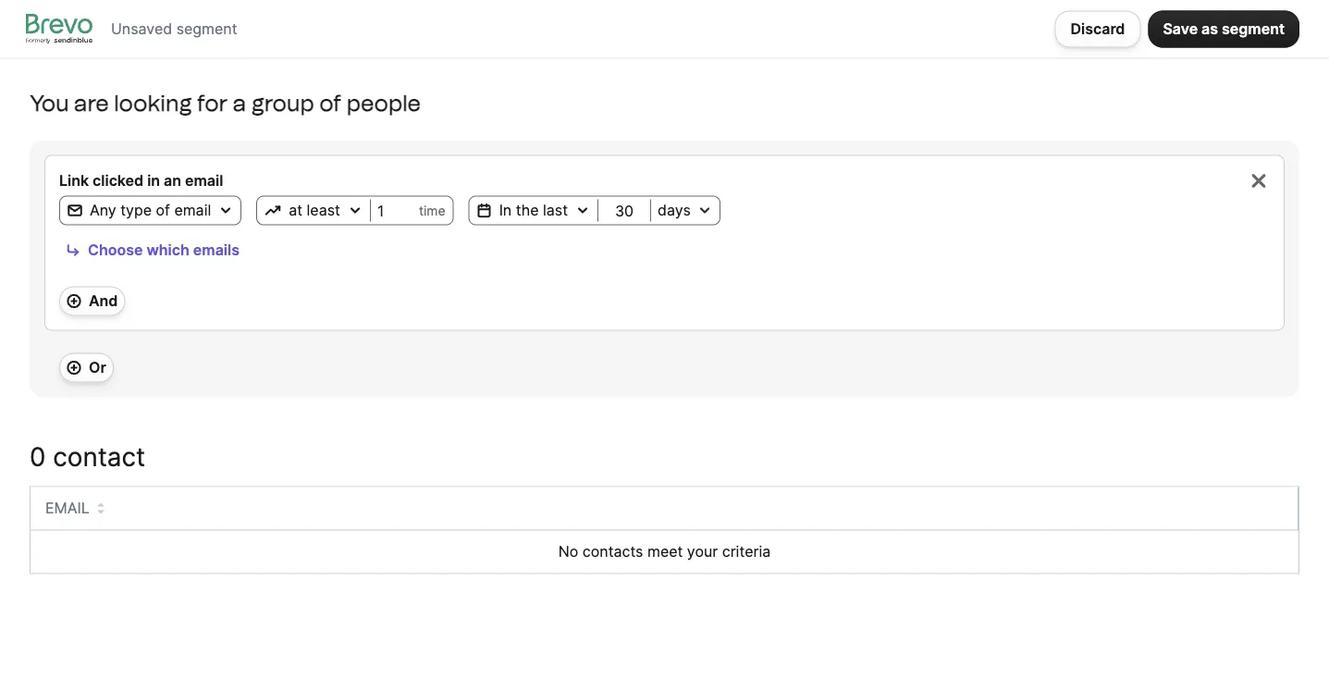 Task type: locate. For each thing, give the bounding box(es) containing it.
save
[[1164, 20, 1199, 38]]

clicked
[[93, 172, 144, 190]]

choose which emails button
[[59, 236, 246, 264]]

unsaved segment
[[111, 20, 237, 38]]

1 vertical spatial of
[[156, 201, 170, 219]]

0 horizontal spatial of
[[156, 201, 170, 219]]

of right type
[[156, 201, 170, 219]]

segment right the unsaved
[[176, 20, 237, 38]]

unsaved
[[111, 20, 172, 38]]

at least button
[[257, 199, 370, 222]]

1 horizontal spatial segment
[[1223, 20, 1285, 38]]

last
[[543, 201, 568, 219]]

email down an
[[174, 201, 211, 219]]

a
[[233, 90, 246, 117]]

1 horizontal spatial of
[[319, 90, 342, 117]]

time
[[419, 203, 446, 218]]

of right group at the top left
[[319, 90, 342, 117]]

in
[[147, 172, 160, 190]]

email right an
[[185, 172, 223, 190]]

you
[[30, 90, 69, 117]]

of inside button
[[156, 201, 170, 219]]

email
[[185, 172, 223, 190], [174, 201, 211, 219]]

people
[[347, 90, 421, 117]]

or
[[89, 359, 106, 377]]

0 horizontal spatial segment
[[176, 20, 237, 38]]

contact
[[53, 441, 146, 472]]

save as segment button
[[1149, 10, 1300, 47]]

an
[[164, 172, 181, 190]]

1 segment from the left
[[1223, 20, 1285, 38]]

any
[[90, 201, 116, 219]]

for
[[197, 90, 228, 117]]

segment
[[1223, 20, 1285, 38], [176, 20, 237, 38]]

1 vertical spatial email
[[174, 201, 211, 219]]

at
[[289, 201, 303, 219]]

segment right 'as'
[[1223, 20, 1285, 38]]

looking
[[114, 90, 192, 117]]

None number field
[[371, 202, 419, 220], [599, 202, 651, 220], [371, 202, 419, 220], [599, 202, 651, 220]]

emails
[[193, 241, 240, 259]]

2 segment from the left
[[176, 20, 237, 38]]

days button
[[652, 199, 720, 222]]

of
[[319, 90, 342, 117], [156, 201, 170, 219]]

link
[[59, 172, 89, 190]]



Task type: vqa. For each thing, say whether or not it's contained in the screenshot.
Transactional link
no



Task type: describe. For each thing, give the bounding box(es) containing it.
and
[[89, 292, 118, 310]]

group
[[251, 90, 314, 117]]

any type of email
[[90, 201, 211, 219]]

email
[[45, 499, 90, 517]]

least
[[307, 201, 340, 219]]

no
[[559, 543, 579, 561]]

type
[[121, 201, 152, 219]]

meet
[[648, 543, 683, 561]]

0 vertical spatial email
[[185, 172, 223, 190]]

email inside button
[[174, 201, 211, 219]]

save as segment
[[1164, 20, 1285, 38]]

days
[[658, 201, 691, 219]]

in
[[499, 201, 512, 219]]

discard
[[1071, 20, 1126, 38]]

choose
[[88, 241, 143, 259]]

0
[[30, 441, 46, 472]]

no contacts meet your criteria
[[559, 543, 771, 561]]

or button
[[59, 353, 114, 383]]

segment inside button
[[1223, 20, 1285, 38]]

0 vertical spatial of
[[319, 90, 342, 117]]

you are looking for a group of people
[[30, 90, 421, 117]]

in the last
[[499, 201, 568, 219]]

as
[[1202, 20, 1219, 38]]

at least
[[289, 201, 340, 219]]

email button
[[45, 497, 104, 520]]

your
[[687, 543, 718, 561]]

0 contact
[[30, 441, 146, 472]]

discard button
[[1055, 10, 1141, 47]]

link clicked in an email
[[59, 172, 223, 190]]

the
[[516, 201, 539, 219]]

which
[[147, 241, 190, 259]]

choose which emails
[[88, 241, 240, 259]]

are
[[74, 90, 109, 117]]

any type of email button
[[60, 199, 241, 222]]

criteria
[[723, 543, 771, 561]]

contacts
[[583, 543, 644, 561]]

and button
[[59, 286, 125, 316]]

in the last button
[[470, 199, 598, 222]]



